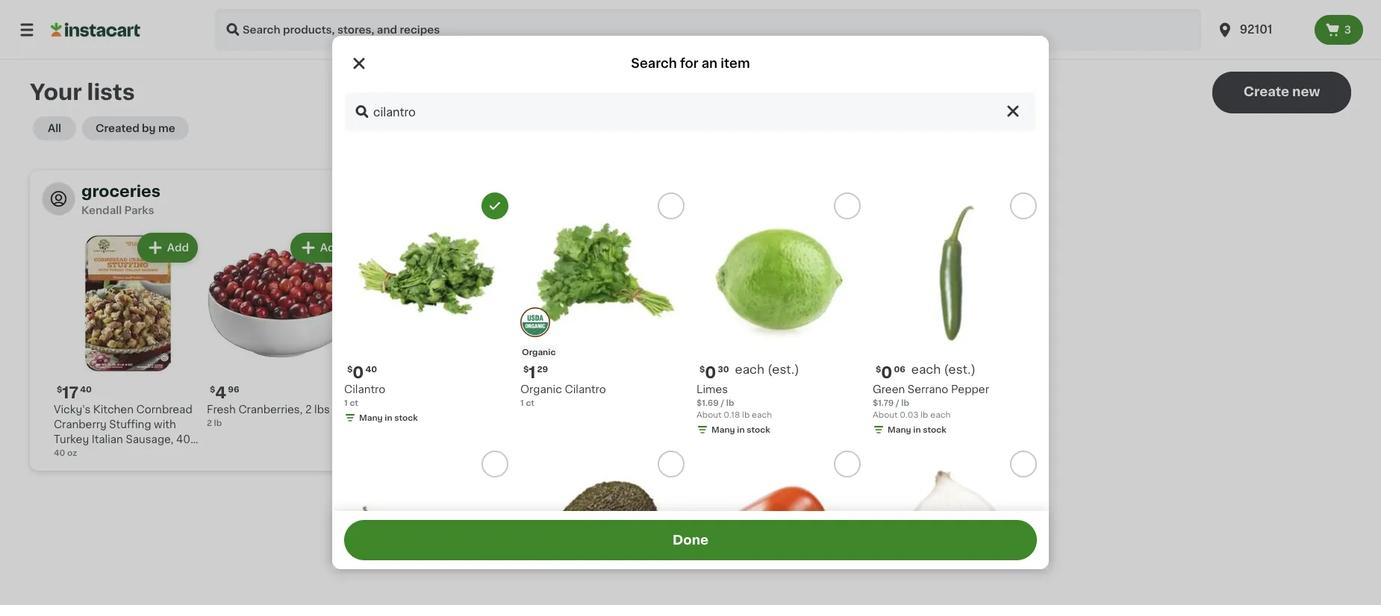 Task type: vqa. For each thing, say whether or not it's contained in the screenshot.
"Product" group containing 1
yes



Task type: describe. For each thing, give the bounding box(es) containing it.
product group containing 17
[[54, 230, 201, 460]]

product group containing 4
[[207, 230, 354, 429]]

1 inside organic cilantro 1 ct
[[521, 399, 524, 407]]

cornbread
[[136, 405, 192, 415]]

groceries kendall parks
[[81, 183, 161, 216]]

groceries
[[81, 183, 161, 199]]

Search Vallarta Supermarkets... field
[[344, 91, 1037, 133]]

0 for green
[[881, 365, 893, 380]]

organic for organic
[[522, 348, 556, 357]]

many for limes
[[712, 426, 735, 434]]

lb right '0.03'
[[921, 411, 929, 419]]

lists
[[87, 82, 135, 103]]

$ for $ 4 96
[[210, 386, 215, 394]]

$ 4 96
[[210, 385, 239, 401]]

$ for $ 17 40
[[57, 386, 62, 394]]

each right 30
[[735, 364, 765, 376]]

1 for cilantro
[[344, 399, 348, 407]]

product group containing 1
[[521, 193, 685, 409]]

1 horizontal spatial 2
[[305, 405, 312, 415]]

many in stock for limes
[[712, 426, 771, 434]]

created by me
[[96, 123, 175, 134]]

turkey
[[54, 435, 89, 445]]

organic for organic cilantro 1 ct
[[521, 385, 562, 395]]

each (est.) for /
[[735, 364, 800, 376]]

$ 0 30
[[700, 365, 729, 380]]

cilantro 1 ct
[[344, 385, 385, 407]]

0.03
[[900, 411, 919, 419]]

all button
[[33, 116, 76, 140]]

$0.30 each (estimated) element
[[697, 363, 861, 382]]

lbs
[[314, 405, 330, 415]]

$ for $ 0 40
[[347, 366, 353, 374]]

40 oz
[[54, 449, 77, 457]]

sausage,
[[126, 435, 174, 445]]

search
[[631, 57, 677, 70]]

pepper
[[951, 385, 989, 395]]

stuffing
[[109, 420, 151, 430]]

$1.79
[[873, 399, 894, 407]]

vicky's
[[54, 405, 91, 415]]

0 horizontal spatial many in stock
[[359, 414, 418, 422]]

limes
[[697, 385, 728, 395]]

your lists
[[30, 82, 135, 103]]

green serrano pepper $1.79 / lb about 0.03 lb each
[[873, 385, 989, 419]]

0 for limes
[[705, 365, 716, 380]]

29
[[537, 366, 548, 374]]

your
[[30, 82, 82, 103]]

add button for 17
[[139, 234, 196, 261]]

create new
[[1244, 86, 1321, 98]]

about inside green serrano pepper $1.79 / lb about 0.03 lb each
[[873, 411, 898, 419]]

limes $1.69 / lb about 0.18 lb each
[[697, 385, 772, 419]]

oz inside vicky's kitchen cornbread cranberry stuffing with turkey italian sausage, 40 oz
[[54, 450, 66, 460]]

done
[[673, 534, 709, 547]]

by
[[142, 123, 156, 134]]

$ for $ 1 29
[[524, 366, 529, 374]]

(est.) for limes
[[768, 364, 800, 376]]

item
[[721, 57, 750, 70]]

40 inside $ 17 40
[[80, 386, 92, 394]]

lb up 0.18
[[726, 399, 734, 407]]

$ 17 40
[[57, 385, 92, 401]]

unselect item image
[[488, 199, 502, 213]]

0.18
[[724, 411, 740, 419]]

organic cilantro 1 ct
[[521, 385, 606, 407]]

fresh
[[207, 405, 236, 415]]

me
[[158, 123, 175, 134]]

$ 1 29
[[524, 365, 548, 380]]

cranberry
[[54, 420, 107, 430]]

40 down turkey
[[54, 449, 65, 457]]

in for green
[[914, 426, 921, 434]]

vicky's kitchen cornbread cranberry stuffing with turkey italian sausage, 40 oz
[[54, 405, 192, 460]]

stock for limes
[[747, 426, 771, 434]]

lb right 0.18
[[742, 411, 750, 419]]



Task type: locate. For each thing, give the bounding box(es) containing it.
cranberries,
[[239, 405, 303, 415]]

many in stock for green serrano pepper
[[888, 426, 947, 434]]

/ right $1.79
[[896, 399, 900, 407]]

parks
[[124, 205, 154, 216]]

3
[[1345, 25, 1352, 35]]

$ inside $ 17 40
[[57, 386, 62, 394]]

(est.) up limes $1.69 / lb about 0.18 lb each
[[768, 364, 800, 376]]

each inside limes $1.69 / lb about 0.18 lb each
[[752, 411, 772, 419]]

item badge image
[[521, 308, 550, 338]]

many
[[359, 414, 383, 422], [712, 426, 735, 434], [888, 426, 912, 434]]

2 ct from the left
[[526, 399, 535, 407]]

$0.06 each (estimated) element
[[873, 363, 1037, 382]]

0 horizontal spatial 0
[[353, 365, 364, 380]]

for
[[680, 57, 699, 70]]

40 up cilantro 1 ct
[[365, 366, 377, 374]]

add button
[[139, 234, 196, 261], [292, 234, 349, 261]]

cilantro
[[344, 385, 385, 395], [565, 385, 606, 395]]

17
[[62, 385, 79, 401]]

0 horizontal spatial (est.)
[[768, 364, 800, 376]]

1 horizontal spatial cilantro
[[565, 385, 606, 395]]

$ inside '$ 1 29'
[[524, 366, 529, 374]]

0 horizontal spatial add
[[167, 243, 189, 253]]

2 down fresh
[[207, 419, 212, 428]]

2 horizontal spatial 0
[[881, 365, 893, 380]]

(est.) inside $0.30 each (estimated) element
[[768, 364, 800, 376]]

96
[[228, 386, 239, 394]]

1 vertical spatial organic
[[521, 385, 562, 395]]

2
[[305, 405, 312, 415], [207, 419, 212, 428]]

0 horizontal spatial many
[[359, 414, 383, 422]]

0 left 06
[[881, 365, 893, 380]]

$ left 96
[[210, 386, 215, 394]]

oz
[[67, 449, 77, 457], [54, 450, 66, 460]]

ct down '$ 1 29'
[[526, 399, 535, 407]]

0 vertical spatial 2
[[305, 405, 312, 415]]

about down $1.79
[[873, 411, 898, 419]]

0 vertical spatial organic
[[522, 348, 556, 357]]

2 horizontal spatial 1
[[529, 365, 536, 380]]

each inside green serrano pepper $1.79 / lb about 0.03 lb each
[[931, 411, 951, 419]]

italian
[[92, 435, 123, 445]]

/ inside green serrano pepper $1.79 / lb about 0.03 lb each
[[896, 399, 900, 407]]

0 horizontal spatial /
[[721, 399, 725, 407]]

1 down '$ 1 29'
[[521, 399, 524, 407]]

organic down '$ 1 29'
[[521, 385, 562, 395]]

1 horizontal spatial each (est.)
[[912, 364, 976, 376]]

search for an item
[[631, 57, 750, 70]]

2 0 from the left
[[705, 365, 716, 380]]

2 cilantro from the left
[[565, 385, 606, 395]]

1 horizontal spatial about
[[873, 411, 898, 419]]

ct inside organic cilantro 1 ct
[[526, 399, 535, 407]]

in down 0.18
[[737, 426, 745, 434]]

each
[[735, 364, 765, 376], [912, 364, 941, 376], [752, 411, 772, 419], [931, 411, 951, 419]]

1 horizontal spatial (est.)
[[944, 364, 976, 376]]

2 horizontal spatial many
[[888, 426, 912, 434]]

2 each (est.) from the left
[[912, 364, 976, 376]]

lb
[[726, 399, 734, 407], [902, 399, 910, 407], [742, 411, 750, 419], [921, 411, 929, 419], [214, 419, 222, 428]]

1 horizontal spatial 0
[[705, 365, 716, 380]]

kitchen
[[93, 405, 134, 415]]

1 (est.) from the left
[[768, 364, 800, 376]]

create
[[1244, 86, 1290, 98]]

1 right lbs
[[344, 399, 348, 407]]

each (est.) inside $0.30 each (estimated) element
[[735, 364, 800, 376]]

each (est.)
[[735, 364, 800, 376], [912, 364, 976, 376]]

lb up '0.03'
[[902, 399, 910, 407]]

organic inside organic cilantro 1 ct
[[521, 385, 562, 395]]

ct inside cilantro 1 ct
[[350, 399, 358, 407]]

$ inside $ 0 30
[[700, 366, 705, 374]]

organic up 29
[[522, 348, 556, 357]]

0 horizontal spatial cilantro
[[344, 385, 385, 395]]

3 0 from the left
[[881, 365, 893, 380]]

$ for $ 0 30
[[700, 366, 705, 374]]

ct
[[350, 399, 358, 407], [526, 399, 535, 407]]

each right 0.18
[[752, 411, 772, 419]]

None search field
[[344, 91, 1037, 133]]

1 for $
[[529, 365, 536, 380]]

$ left 06
[[876, 366, 881, 374]]

stock
[[395, 414, 418, 422], [747, 426, 771, 434], [923, 426, 947, 434]]

(est.) up pepper
[[944, 364, 976, 376]]

1 / from the left
[[721, 399, 725, 407]]

each (est.) up the serrano
[[912, 364, 976, 376]]

0 up cilantro 1 ct
[[353, 365, 364, 380]]

2 horizontal spatial in
[[914, 426, 921, 434]]

about inside limes $1.69 / lb about 0.18 lb each
[[697, 411, 722, 419]]

2 about from the left
[[873, 411, 898, 419]]

cilantro inside organic cilantro 1 ct
[[565, 385, 606, 395]]

$ 0 40
[[347, 365, 377, 380]]

in for limes
[[737, 426, 745, 434]]

1 inside cilantro 1 ct
[[344, 399, 348, 407]]

$ up vicky's
[[57, 386, 62, 394]]

in down '0.03'
[[914, 426, 921, 434]]

many in stock down '0.03'
[[888, 426, 947, 434]]

instacart logo image
[[51, 21, 140, 39]]

1 about from the left
[[697, 411, 722, 419]]

0 horizontal spatial oz
[[54, 450, 66, 460]]

0
[[353, 365, 364, 380], [705, 365, 716, 380], [881, 365, 893, 380]]

$1.69
[[697, 399, 719, 407]]

product group
[[344, 193, 509, 427], [521, 193, 685, 409], [697, 193, 861, 439], [873, 193, 1037, 439], [54, 230, 201, 460], [207, 230, 354, 429], [344, 451, 509, 606], [521, 451, 685, 606], [697, 451, 861, 606], [873, 451, 1037, 606]]

0 horizontal spatial about
[[697, 411, 722, 419]]

$ inside $ 4 96
[[210, 386, 215, 394]]

ct down $ 0 40
[[350, 399, 358, 407]]

about
[[697, 411, 722, 419], [873, 411, 898, 419]]

1 vertical spatial 2
[[207, 419, 212, 428]]

2 left lbs
[[305, 405, 312, 415]]

$ inside $ 0 40
[[347, 366, 353, 374]]

1 horizontal spatial many
[[712, 426, 735, 434]]

many down '0.03'
[[888, 426, 912, 434]]

each up the serrano
[[912, 364, 941, 376]]

1 horizontal spatial ct
[[526, 399, 535, 407]]

1 horizontal spatial oz
[[67, 449, 77, 457]]

many in stock
[[359, 414, 418, 422], [712, 426, 771, 434], [888, 426, 947, 434]]

06
[[894, 366, 906, 374]]

1 horizontal spatial add
[[320, 243, 342, 253]]

with
[[154, 420, 176, 430]]

0 horizontal spatial stock
[[395, 414, 418, 422]]

2 (est.) from the left
[[944, 364, 976, 376]]

4
[[215, 385, 226, 401]]

$
[[347, 366, 353, 374], [524, 366, 529, 374], [700, 366, 705, 374], [876, 366, 881, 374], [57, 386, 62, 394], [210, 386, 215, 394]]

green
[[873, 385, 905, 395]]

(est.) for green serrano pepper
[[944, 364, 976, 376]]

lb down fresh
[[214, 419, 222, 428]]

2 horizontal spatial many in stock
[[888, 426, 947, 434]]

0 horizontal spatial add button
[[139, 234, 196, 261]]

2 add button from the left
[[292, 234, 349, 261]]

1 add button from the left
[[139, 234, 196, 261]]

3 button
[[1315, 15, 1364, 45]]

1 left 29
[[529, 365, 536, 380]]

all
[[48, 123, 61, 134]]

0 horizontal spatial each (est.)
[[735, 364, 800, 376]]

each (est.) for pepper
[[912, 364, 976, 376]]

2 / from the left
[[896, 399, 900, 407]]

kendall
[[81, 205, 122, 216]]

created by me button
[[82, 116, 189, 140]]

1 horizontal spatial /
[[896, 399, 900, 407]]

an
[[702, 57, 718, 70]]

serrano
[[908, 385, 949, 395]]

$ inside "$ 0 06"
[[876, 366, 881, 374]]

(est.) inside $0.06 each (estimated) element
[[944, 364, 976, 376]]

40 right sausage,
[[176, 435, 191, 445]]

1 horizontal spatial in
[[737, 426, 745, 434]]

2 add from the left
[[320, 243, 342, 253]]

0 horizontal spatial ct
[[350, 399, 358, 407]]

0 left 30
[[705, 365, 716, 380]]

lb inside fresh cranberries, 2 lbs 2 lb
[[214, 419, 222, 428]]

dialog containing 0
[[332, 36, 1049, 606]]

/ inside limes $1.69 / lb about 0.18 lb each
[[721, 399, 725, 407]]

40
[[365, 366, 377, 374], [80, 386, 92, 394], [176, 435, 191, 445], [54, 449, 65, 457]]

many down cilantro 1 ct
[[359, 414, 383, 422]]

dialog
[[332, 36, 1049, 606]]

done button
[[344, 521, 1037, 561]]

add button for 4
[[292, 234, 349, 261]]

created
[[96, 123, 139, 134]]

many for green serrano pepper
[[888, 426, 912, 434]]

/
[[721, 399, 725, 407], [896, 399, 900, 407]]

1 horizontal spatial add button
[[292, 234, 349, 261]]

0 horizontal spatial 2
[[207, 419, 212, 428]]

1 add from the left
[[167, 243, 189, 253]]

organic
[[522, 348, 556, 357], [521, 385, 562, 395]]

each down the serrano
[[931, 411, 951, 419]]

stock for green
[[923, 426, 947, 434]]

in down cilantro 1 ct
[[385, 414, 393, 422]]

30
[[718, 366, 729, 374]]

$ left 30
[[700, 366, 705, 374]]

0 horizontal spatial 1
[[344, 399, 348, 407]]

each (est.) inside $0.06 each (estimated) element
[[912, 364, 976, 376]]

$ up cilantro 1 ct
[[347, 366, 353, 374]]

1 ct from the left
[[350, 399, 358, 407]]

2 horizontal spatial stock
[[923, 426, 947, 434]]

each (est.) right 30
[[735, 364, 800, 376]]

add for 17
[[167, 243, 189, 253]]

many in stock down 0.18
[[712, 426, 771, 434]]

$ left 29
[[524, 366, 529, 374]]

(est.)
[[768, 364, 800, 376], [944, 364, 976, 376]]

$ for $ 0 06
[[876, 366, 881, 374]]

1 cilantro from the left
[[344, 385, 385, 395]]

$ 0 06
[[876, 365, 906, 380]]

1 each (est.) from the left
[[735, 364, 800, 376]]

1
[[529, 365, 536, 380], [344, 399, 348, 407], [521, 399, 524, 407]]

many down 0.18
[[712, 426, 735, 434]]

create new button
[[1213, 72, 1352, 114]]

add for 4
[[320, 243, 342, 253]]

1 horizontal spatial many in stock
[[712, 426, 771, 434]]

/ right $1.69
[[721, 399, 725, 407]]

many in stock down cilantro 1 ct
[[359, 414, 418, 422]]

40 right 17
[[80, 386, 92, 394]]

in
[[385, 414, 393, 422], [737, 426, 745, 434], [914, 426, 921, 434]]

0 horizontal spatial in
[[385, 414, 393, 422]]

about down $1.69
[[697, 411, 722, 419]]

1 horizontal spatial stock
[[747, 426, 771, 434]]

new
[[1293, 86, 1321, 98]]

40 inside vicky's kitchen cornbread cranberry stuffing with turkey italian sausage, 40 oz
[[176, 435, 191, 445]]

40 inside $ 0 40
[[365, 366, 377, 374]]

fresh cranberries, 2 lbs 2 lb
[[207, 405, 330, 428]]

1 0 from the left
[[353, 365, 364, 380]]

add
[[167, 243, 189, 253], [320, 243, 342, 253]]

1 horizontal spatial 1
[[521, 399, 524, 407]]



